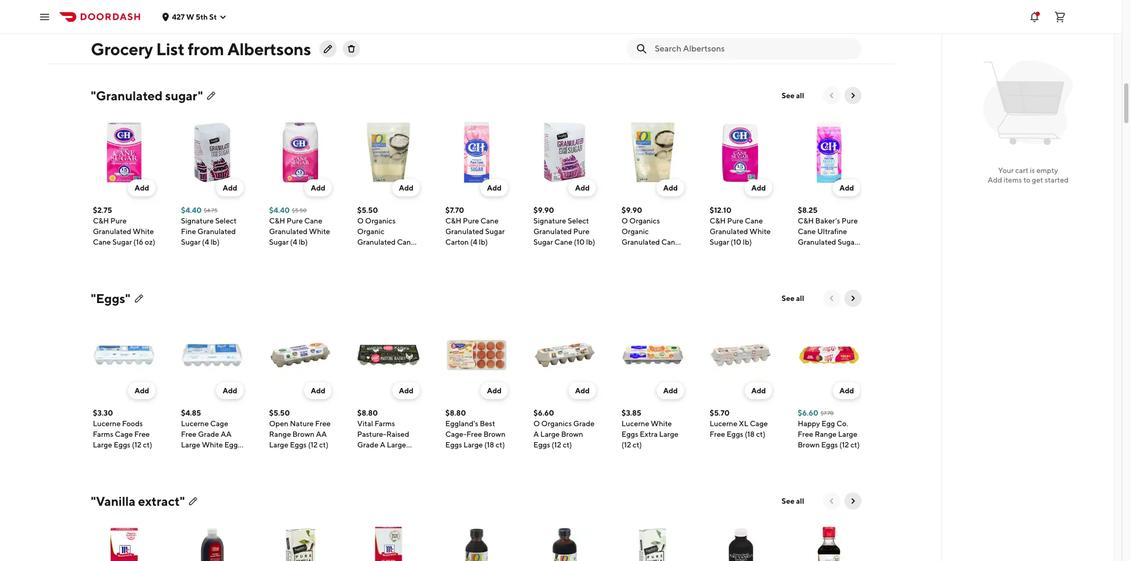 Task type: locate. For each thing, give the bounding box(es) containing it.
1 $6.60 from the left
[[533, 409, 554, 417]]

add up the $4.40 $5.50 c&h pure cane granulated white sugar (4 lb)
[[311, 184, 325, 192]]

(4 inside "$4.40 $4.75 signature select fine granulated sugar (4 lb)"
[[202, 238, 209, 246]]

grade inside $6.60 o organics grade a large brown eggs (12 ct)
[[573, 419, 594, 428]]

farms
[[375, 419, 395, 428], [93, 430, 113, 438]]

items
[[1004, 176, 1022, 184]]

range down open
[[269, 430, 291, 438]]

ct) inside $3.30 lucerne foods farms cage free large eggs (12 ct)
[[143, 441, 152, 449]]

add for $8.80 eggland's best cage-free brown eggs large (18 ct)
[[487, 386, 502, 395]]

1 vertical spatial grade
[[198, 430, 219, 438]]

lucerne for $5.70
[[710, 419, 737, 428]]

add for $4.40 $5.50 c&h pure cane granulated white sugar (4 lb)
[[311, 184, 325, 192]]

$5.50 open nature free range brown aa large eggs (12 ct)
[[269, 409, 331, 449]]

get
[[1032, 176, 1043, 184]]

kerrygold
[[357, 14, 390, 22], [445, 14, 479, 22], [622, 14, 655, 22]]

$9.90
[[533, 206, 554, 214], [622, 206, 642, 214]]

1 vertical spatial previous image
[[828, 497, 836, 505]]

ct) inside 'land o'lakes unsalted butter sticks (4 ct)'
[[299, 35, 308, 44]]

organic inside "$5.50 o organics organic granulated cane sugar (32 oz)"
[[357, 227, 384, 236]]

c&h inside "$12.10 c&h pure cane granulated white sugar (10 lb)"
[[710, 217, 726, 225]]

1 (10 from the left
[[574, 238, 585, 246]]

unsalted inside challenge butter unsalted whipped butter (8 oz)
[[798, 24, 828, 33]]

2 signature from the left
[[533, 217, 566, 225]]

organic
[[357, 227, 384, 236], [622, 227, 649, 236]]

sugar inside $9.90 o organics organic granulated cane sugar (64 oz)
[[622, 248, 641, 257]]

pure inside $9.90 signature select granulated pure sugar cane (10 lb)
[[573, 227, 589, 236]]

previous image
[[828, 91, 836, 100]]

update list image for "vanilla extract"
[[189, 497, 198, 505]]

0 horizontal spatial aa
[[221, 430, 231, 438]]

427 w 5th st
[[172, 12, 217, 21]]

add up best
[[487, 386, 502, 395]]

lucerne for $3.85
[[622, 419, 649, 428]]

add up $9.90 o organics organic granulated cane sugar (64 oz)
[[663, 184, 678, 192]]

0 horizontal spatial signature
[[181, 217, 214, 225]]

kerrygold pure irish unsalted butter (8 oz)
[[445, 14, 496, 44]]

1 o'lakes from the left
[[288, 14, 315, 22]]

3 kerrygold from the left
[[622, 14, 655, 22]]

lucerne inside $3.85 lucerne white eggs extra large (12 ct)
[[622, 419, 649, 428]]

3 c&h from the left
[[445, 217, 461, 225]]

1 $8.80 from the left
[[357, 409, 378, 417]]

2 $6.60 from the left
[[798, 409, 819, 417]]

0 vertical spatial all
[[796, 91, 804, 100]]

1 horizontal spatial signature
[[533, 217, 566, 225]]

(18 down $4.85
[[181, 451, 191, 460]]

2 organic from the left
[[622, 227, 649, 236]]

2 vertical spatial see all
[[782, 497, 804, 505]]

1 vertical spatial see all
[[782, 294, 804, 303]]

0 items, open order cart image
[[1054, 10, 1066, 23]]

cart
[[1015, 166, 1028, 175]]

1 horizontal spatial extra
[[744, 14, 762, 22]]

happy egg co. free range large brown eggs (12 ct) image
[[798, 324, 860, 386]]

1 vertical spatial farms
[[93, 430, 113, 438]]

farms down the $3.30
[[93, 430, 113, 438]]

2 challenge from the left
[[798, 14, 833, 22]]

mccormick pure vanilla extract (1 oz) image
[[93, 527, 156, 561]]

0 horizontal spatial grade
[[198, 430, 219, 438]]

free
[[315, 419, 331, 428], [134, 430, 150, 438], [181, 430, 196, 438], [467, 430, 482, 438], [710, 430, 725, 438], [798, 430, 813, 438]]

2 $8.80 from the left
[[445, 409, 466, 417]]

cream
[[116, 24, 138, 33]]

(10 for sugar
[[731, 238, 741, 246]]

(8 for kerrygold pure irish unsalted butter (8 oz)
[[469, 35, 476, 44]]

(8 inside kerrygold pure irish two unsalted butter sticks (8 oz)
[[666, 35, 673, 44]]

add up $5.70 lucerne xl cage free eggs (18 ct)
[[751, 386, 766, 395]]

happy
[[798, 419, 820, 428]]

0 horizontal spatial extra
[[640, 430, 658, 438]]

1 horizontal spatial $9.90
[[622, 206, 642, 214]]

oz)
[[477, 35, 487, 44], [104, 46, 115, 54], [181, 46, 191, 54], [357, 46, 368, 54], [622, 46, 632, 54], [710, 46, 720, 54], [806, 46, 817, 54], [145, 238, 155, 246], [391, 248, 401, 257], [656, 248, 666, 257]]

extra down $3.85
[[640, 430, 658, 438]]

2 vertical spatial (16
[[133, 238, 143, 246]]

see for sugar"
[[782, 91, 795, 100]]

0 vertical spatial see all
[[782, 91, 804, 100]]

2 range from the left
[[815, 430, 837, 438]]

foods inside $3.30 lucerne foods farms cage free large eggs (12 ct)
[[122, 419, 143, 428]]

2 land from the left
[[533, 14, 551, 22]]

add for $8.25 c&h baker's pure cane ultrafine granulated sugar (4 lb)
[[839, 184, 854, 192]]

(12 inside $3.85 lucerne white eggs extra large (12 ct)
[[622, 441, 631, 449]]

$6.60 for happy
[[798, 409, 819, 417]]

$8.80 inside $8.80 eggland's best cage-free brown eggs large (18 ct)
[[445, 409, 466, 417]]

$7.70 c&h pure cane granulated sugar carton (4 lb)
[[445, 206, 505, 246]]

(16 inside $2.75 c&h pure granulated white cane sugar (16 oz)
[[133, 238, 143, 246]]

$9.90 for signature
[[533, 206, 554, 214]]

2 kerrygold from the left
[[445, 14, 479, 22]]

0 vertical spatial extra
[[744, 14, 762, 22]]

notification bell image
[[1028, 10, 1041, 23]]

3 sticks from the left
[[733, 35, 753, 44]]

add up $4.85 lucerne cage free grade aa large white eggs (18 ct)
[[223, 386, 237, 395]]

update list image
[[324, 45, 332, 53], [207, 91, 216, 100], [189, 497, 198, 505]]

irish
[[389, 24, 404, 33], [445, 24, 460, 33], [622, 24, 636, 33]]

land
[[269, 14, 286, 22], [533, 14, 551, 22]]

update list image right extract" at the bottom of the page
[[189, 497, 198, 505]]

$4.40 inside "$4.40 $4.75 signature select fine granulated sugar (4 lb)"
[[181, 206, 202, 214]]

0 horizontal spatial sticks
[[269, 35, 289, 44]]

$2.75
[[93, 206, 112, 214]]

$3.30 lucerne foods farms cage free large eggs (12 ct)
[[93, 409, 152, 449]]

2 foods from the top
[[122, 419, 143, 428]]

1 foods from the top
[[122, 14, 143, 22]]

2 irish from the left
[[445, 24, 460, 33]]

add up $3.85 lucerne white eggs extra large (12 ct)
[[663, 386, 678, 395]]

(4 inside $8.25 c&h baker's pure cane ultrafine granulated sugar (4 lb)
[[798, 248, 805, 257]]

add for $3.85 lucerne white eggs extra large (12 ct)
[[663, 386, 678, 395]]

1 horizontal spatial o'lakes
[[552, 14, 579, 22]]

Search Albertsons search field
[[655, 43, 853, 55]]

aa
[[221, 430, 231, 438], [316, 430, 327, 438]]

lucerne
[[93, 14, 121, 22], [93, 419, 121, 428], [181, 419, 209, 428], [622, 419, 649, 428], [710, 419, 737, 428]]

white inside "$12.10 c&h pure cane granulated white sugar (10 lb)"
[[750, 227, 771, 236]]

organic inside $9.90 o organics organic granulated cane sugar (64 oz)
[[622, 227, 649, 236]]

c&h for c&h pure cane granulated sugar carton (4 lb)
[[445, 217, 461, 225]]

lucerne down the $3.30
[[93, 419, 121, 428]]

2 previous image from the top
[[828, 497, 836, 505]]

(4
[[291, 35, 298, 44], [202, 238, 209, 246], [290, 238, 297, 246], [470, 238, 477, 246], [798, 248, 805, 257]]

0 horizontal spatial (10
[[574, 238, 585, 246]]

o organics grade a large brown eggs (12 ct) image
[[533, 324, 596, 386]]

0 vertical spatial (16
[[754, 35, 764, 44]]

0 horizontal spatial $5.50
[[269, 409, 290, 417]]

see
[[782, 91, 795, 100], [782, 294, 795, 303], [782, 497, 795, 505]]

5 c&h from the left
[[798, 217, 814, 225]]

organic up (64
[[622, 227, 649, 236]]

next image for "granulated sugar"
[[849, 91, 857, 100]]

c&h inside $7.70 c&h pure cane granulated sugar carton (4 lb)
[[445, 217, 461, 225]]

all
[[796, 91, 804, 100], [796, 294, 804, 303], [796, 497, 804, 505]]

(18 down best
[[484, 441, 494, 449]]

kerrygold for pure
[[357, 14, 390, 22]]

3 see all button from the top
[[775, 493, 811, 510]]

1 vertical spatial update list image
[[207, 91, 216, 100]]

0 vertical spatial farms
[[375, 419, 395, 428]]

add up raised
[[399, 386, 413, 395]]

1 signature from the left
[[181, 217, 214, 225]]

(18 inside $4.85 lucerne cage free grade aa large white eggs (18 ct)
[[181, 451, 191, 460]]

0 horizontal spatial range
[[269, 430, 291, 438]]

lb) inside the $4.40 $5.50 c&h pure cane granulated white sugar (4 lb)
[[299, 238, 308, 246]]

$4.85
[[181, 409, 201, 417]]

organic up (32
[[357, 227, 384, 236]]

2 $9.90 from the left
[[622, 206, 642, 214]]

range inside the $5.50 open nature free range brown aa large eggs (12 ct)
[[269, 430, 291, 438]]

1 horizontal spatial (18
[[484, 441, 494, 449]]

0 horizontal spatial $4.40
[[93, 3, 114, 12]]

eggs inside the $5.50 open nature free range brown aa large eggs (12 ct)
[[290, 441, 307, 449]]

(4 inside 'land o'lakes unsalted butter sticks (4 ct)'
[[291, 35, 298, 44]]

1 previous image from the top
[[828, 294, 836, 303]]

o for o organics organic granulated cane sugar (64 oz)
[[622, 217, 628, 225]]

(8 inside challenge butter unsalted european style (8 oz)
[[234, 35, 241, 44]]

1 irish from the left
[[389, 24, 404, 33]]

eggs inside $6.60 o organics grade a large brown eggs (12 ct)
[[533, 441, 550, 449]]

0 vertical spatial $7.70
[[445, 206, 464, 214]]

white inside $3.85 lucerne white eggs extra large (12 ct)
[[651, 419, 672, 428]]

lb)
[[533, 35, 542, 44], [211, 238, 220, 246], [299, 238, 308, 246], [479, 238, 488, 246], [586, 238, 595, 246], [743, 238, 752, 246], [806, 248, 815, 257]]

lucerne down $5.70
[[710, 419, 737, 428]]

extra right 'tillamook' on the top right
[[744, 14, 762, 22]]

c&h
[[93, 217, 109, 225], [269, 217, 285, 225], [445, 217, 461, 225], [710, 217, 726, 225], [798, 217, 814, 225]]

(10
[[574, 238, 585, 246], [731, 238, 741, 246]]

0 horizontal spatial kerrygold
[[357, 14, 390, 22]]

c&h inside the $4.40 $5.50 c&h pure cane granulated white sugar (4 lb)
[[269, 217, 285, 225]]

o inside $6.60 o organics grade a large brown eggs (12 ct)
[[533, 419, 540, 428]]

0 horizontal spatial $8.80
[[357, 409, 378, 417]]

land o'lakes unsalted butter sticks (4 ct)
[[269, 14, 323, 44]]

1 vertical spatial a
[[380, 441, 385, 449]]

$8.80
[[357, 409, 378, 417], [445, 409, 466, 417]]

add up "$12.10 c&h pure cane granulated white sugar (10 lb)"
[[751, 184, 766, 192]]

(12 inside $6.60 o organics grade a large brown eggs (12 ct)
[[552, 441, 561, 449]]

0 horizontal spatial $7.70
[[445, 206, 464, 214]]

0 horizontal spatial (16
[[93, 46, 103, 54]]

1 select from the left
[[215, 217, 237, 225]]

empty retail cart image
[[978, 53, 1078, 153]]

oz) inside $2.75 c&h pure granulated white cane sugar (16 oz)
[[145, 238, 155, 246]]

$3.85 lucerne white eggs extra large (12 ct)
[[622, 409, 678, 449]]

o for o organics organic granulated cane sugar (32 oz)
[[357, 217, 364, 225]]

lucerne down $3.85
[[622, 419, 649, 428]]

2 horizontal spatial o
[[622, 217, 628, 225]]

granulated inside the $4.40 $5.50 c&h pure cane granulated white sugar (4 lb)
[[269, 227, 307, 236]]

signature inside $9.90 signature select granulated pure sugar cane (10 lb)
[[533, 217, 566, 225]]

add up $2.75 c&h pure granulated white cane sugar (16 oz)
[[135, 184, 149, 192]]

1 vertical spatial all
[[796, 294, 804, 303]]

$5.50
[[357, 206, 378, 214], [292, 207, 307, 213], [269, 409, 290, 417]]

0 vertical spatial a
[[533, 430, 539, 438]]

add up $9.90 signature select granulated pure sugar cane (10 lb)
[[575, 184, 590, 192]]

previous image
[[828, 294, 836, 303], [828, 497, 836, 505]]

0 vertical spatial previous image
[[828, 294, 836, 303]]

$7.70 up carton
[[445, 206, 464, 214]]

aa inside $4.85 lucerne cage free grade aa large white eggs (18 ct)
[[221, 430, 231, 438]]

white inside $2.75 c&h pure granulated white cane sugar (16 oz)
[[133, 227, 154, 236]]

1 horizontal spatial cage
[[210, 419, 228, 428]]

cane inside "$12.10 c&h pure cane granulated white sugar (10 lb)"
[[745, 217, 763, 225]]

challenge butter unsalted whipped butter (8 oz)
[[798, 14, 856, 54]]

2 horizontal spatial $5.50
[[357, 206, 378, 214]]

1 vertical spatial extra
[[640, 430, 658, 438]]

unsalted inside kerrygold grass- fed pure irish unsalted butter (8 oz)
[[357, 35, 388, 44]]

irish inside the kerrygold pure irish unsalted butter (8 oz)
[[445, 24, 460, 33]]

granulated inside $2.75 c&h pure granulated white cane sugar (16 oz)
[[93, 227, 131, 236]]

tillamook extra creamy unsalted butter sticks (16 oz)
[[710, 14, 768, 54]]

1 vertical spatial $7.70
[[821, 410, 834, 416]]

xl
[[739, 419, 748, 428]]

1 horizontal spatial $4.40
[[181, 206, 202, 214]]

range
[[269, 430, 291, 438], [815, 430, 837, 438]]

2 horizontal spatial update list image
[[324, 45, 332, 53]]

unsalted
[[181, 24, 211, 33], [269, 24, 300, 33], [461, 24, 492, 33], [557, 24, 587, 33], [653, 24, 683, 33], [738, 24, 768, 33], [798, 24, 828, 33], [116, 35, 147, 44], [357, 35, 388, 44]]

free inside $3.30 lucerne foods farms cage free large eggs (12 ct)
[[134, 430, 150, 438]]

open nature free range brown aa large eggs (12 ct) image
[[269, 324, 332, 386]]

c&h pure cane granulated sugar carton (4 lb) image
[[445, 121, 508, 184]]

1 $9.90 from the left
[[533, 206, 554, 214]]

see all
[[782, 91, 804, 100], [782, 294, 804, 303], [782, 497, 804, 505]]

white inside the $4.40 $5.50 c&h pure cane granulated white sugar (4 lb)
[[309, 227, 330, 236]]

butter inside kerrygold pure irish two unsalted butter sticks (8 oz)
[[622, 35, 643, 44]]

o organics madagascar pure vanilla extract (2 oz) image
[[445, 527, 508, 561]]

all for sugar"
[[796, 91, 804, 100]]

land inside 'land o'lakes unsalted butter sticks (4 ct)'
[[269, 14, 286, 22]]

1 see all button from the top
[[775, 87, 811, 104]]

add up "$4.40 $4.75 signature select fine granulated sugar (4 lb)"
[[223, 184, 237, 192]]

1 horizontal spatial irish
[[445, 24, 460, 33]]

fed
[[357, 24, 370, 33]]

list
[[156, 39, 184, 59]]

ct) inside $4.85 lucerne cage free grade aa large white eggs (18 ct)
[[192, 451, 202, 460]]

pure inside kerrygold grass- fed pure irish unsalted butter (8 oz)
[[372, 24, 388, 33]]

0 vertical spatial (18
[[745, 430, 755, 438]]

2 o'lakes from the left
[[552, 14, 579, 22]]

0 horizontal spatial update list image
[[189, 497, 198, 505]]

see all for extract"
[[782, 497, 804, 505]]

1 vertical spatial see
[[782, 294, 795, 303]]

1 horizontal spatial farms
[[375, 419, 395, 428]]

2 sticks from the left
[[645, 35, 665, 44]]

ct) inside $6.60 o organics grade a large brown eggs (12 ct)
[[563, 441, 572, 449]]

ct) inside $3.85 lucerne white eggs extra large (12 ct)
[[633, 441, 642, 449]]

your
[[998, 166, 1014, 175]]

add for $5.50 o organics organic granulated cane sugar (32 oz)
[[399, 184, 413, 192]]

1 horizontal spatial aa
[[316, 430, 327, 438]]

(8
[[234, 35, 241, 44], [412, 35, 419, 44], [469, 35, 476, 44], [666, 35, 673, 44], [798, 46, 805, 54]]

2 horizontal spatial (18
[[745, 430, 755, 438]]

sweet
[[93, 24, 114, 33]]

signature
[[181, 217, 214, 225], [533, 217, 566, 225]]

add for $9.90 signature select granulated pure sugar cane (10 lb)
[[575, 184, 590, 192]]

style
[[215, 35, 233, 44]]

0 horizontal spatial o'lakes
[[288, 14, 315, 22]]

1 all from the top
[[796, 91, 804, 100]]

0 horizontal spatial select
[[215, 217, 237, 225]]

ct)
[[299, 35, 308, 44], [756, 430, 765, 438], [143, 441, 152, 449], [319, 441, 328, 449], [496, 441, 505, 449], [563, 441, 572, 449], [633, 441, 642, 449], [850, 441, 860, 449], [192, 451, 202, 460], [386, 451, 396, 460]]

grocery
[[91, 39, 153, 59]]

sticks
[[269, 35, 289, 44], [645, 35, 665, 44], [733, 35, 753, 44]]

2 vertical spatial update list image
[[189, 497, 198, 505]]

o organics organic granulated cane sugar (32 oz) image
[[357, 121, 420, 184]]

$8.80 up vital
[[357, 409, 378, 417]]

signature select granulated pure sugar cane (10 lb) image
[[533, 121, 596, 184]]

unsalted inside land o'lakes butter unsalted (1 lb)
[[557, 24, 587, 33]]

1 range from the left
[[269, 430, 291, 438]]

1 vertical spatial (16
[[93, 46, 103, 54]]

add up $7.70 c&h pure cane granulated sugar carton (4 lb)
[[487, 184, 502, 192]]

1 sticks from the left
[[269, 35, 289, 44]]

eggs inside $3.30 lucerne foods farms cage free large eggs (12 ct)
[[114, 441, 130, 449]]

0 horizontal spatial organics
[[365, 217, 396, 225]]

2 c&h from the left
[[269, 217, 285, 225]]

$6.60 inside $6.60 $7.70 happy egg co. free range large brown eggs (12 ct)
[[798, 409, 819, 417]]

add up baker's
[[839, 184, 854, 192]]

signature select fine granulated sugar (4 lb) image
[[181, 121, 244, 184]]

3 all from the top
[[796, 497, 804, 505]]

nature
[[290, 419, 314, 428]]

select
[[215, 217, 237, 225], [568, 217, 589, 225]]

0 horizontal spatial (18
[[181, 451, 191, 460]]

see all button for extract"
[[775, 493, 811, 510]]

1 horizontal spatial (16
[[133, 238, 143, 246]]

1 horizontal spatial sticks
[[645, 35, 665, 44]]

1 challenge from the left
[[181, 14, 216, 22]]

add for $12.10 c&h pure cane granulated white sugar (10 lb)
[[751, 184, 766, 192]]

sugar inside $9.90 signature select granulated pure sugar cane (10 lb)
[[533, 238, 553, 246]]

4 c&h from the left
[[710, 217, 726, 225]]

vital
[[357, 419, 373, 428]]

1 aa from the left
[[221, 430, 231, 438]]

extract"
[[138, 494, 185, 508]]

range down egg
[[815, 430, 837, 438]]

2 horizontal spatial irish
[[622, 24, 636, 33]]

0 horizontal spatial organic
[[357, 227, 384, 236]]

2 vertical spatial all
[[796, 497, 804, 505]]

0 vertical spatial next image
[[849, 91, 857, 100]]

$9.90 inside $9.90 o organics organic granulated cane sugar (64 oz)
[[622, 206, 642, 214]]

c&h for c&h pure granulated white cane sugar (16 oz)
[[93, 217, 109, 225]]

0 horizontal spatial farms
[[93, 430, 113, 438]]

2 horizontal spatial grade
[[573, 419, 594, 428]]

grade
[[573, 419, 594, 428], [198, 430, 219, 438], [357, 441, 378, 449]]

$7.70 inside $6.60 $7.70 happy egg co. free range large brown eggs (12 ct)
[[821, 410, 834, 416]]

1 horizontal spatial (10
[[731, 238, 741, 246]]

0 horizontal spatial cage
[[115, 430, 133, 438]]

1 see from the top
[[782, 91, 795, 100]]

1 horizontal spatial select
[[568, 217, 589, 225]]

2 horizontal spatial (16
[[754, 35, 764, 44]]

"granulated sugar"
[[91, 88, 203, 103]]

o inside "$5.50 o organics organic granulated cane sugar (32 oz)"
[[357, 217, 364, 225]]

2 horizontal spatial cage
[[750, 419, 768, 428]]

farms up raised
[[375, 419, 395, 428]]

1 horizontal spatial $7.70
[[821, 410, 834, 416]]

cane inside "$5.50 o organics organic granulated cane sugar (32 oz)"
[[397, 238, 415, 246]]

best
[[480, 419, 495, 428]]

1 horizontal spatial $5.50
[[292, 207, 307, 213]]

2 next image from the top
[[849, 294, 857, 303]]

add down your
[[988, 176, 1002, 184]]

2 vertical spatial grade
[[357, 441, 378, 449]]

grocery list from albertsons
[[91, 39, 311, 59]]

lucerne up sweet
[[93, 14, 121, 22]]

all for extract"
[[796, 497, 804, 505]]

1 c&h from the left
[[93, 217, 109, 225]]

$7.70 up egg
[[821, 410, 834, 416]]

$5.50 inside the $5.50 open nature free range brown aa large eggs (12 ct)
[[269, 409, 290, 417]]

(18 down xl
[[745, 430, 755, 438]]

$5.50 for $5.50 o organics organic granulated cane sugar (32 oz)
[[357, 206, 378, 214]]

$6.60 for organics
[[533, 409, 554, 417]]

0 horizontal spatial challenge
[[181, 14, 216, 22]]

1 vertical spatial next image
[[849, 294, 857, 303]]

3 irish from the left
[[622, 24, 636, 33]]

aa inside the $5.50 open nature free range brown aa large eggs (12 ct)
[[316, 430, 327, 438]]

1 horizontal spatial $6.60
[[798, 409, 819, 417]]

0 horizontal spatial land
[[269, 14, 286, 22]]

1 kerrygold from the left
[[357, 14, 390, 22]]

c&h pure cane granulated white sugar (10 lb) image
[[710, 121, 772, 184]]

eggs inside $5.70 lucerne xl cage free eggs (18 ct)
[[727, 430, 743, 438]]

lucerne cage free grade aa large white eggs (18 ct) image
[[181, 324, 244, 386]]

farms inside $3.30 lucerne foods farms cage free large eggs (12 ct)
[[93, 430, 113, 438]]

1 organic from the left
[[357, 227, 384, 236]]

$9.90 o organics organic granulated cane sugar (64 oz)
[[622, 206, 679, 257]]

2 see from the top
[[782, 294, 795, 303]]

0 horizontal spatial $9.90
[[533, 206, 554, 214]]

1 horizontal spatial update list image
[[207, 91, 216, 100]]

update list image left the delete list icon
[[324, 45, 332, 53]]

add for $2.75 c&h pure granulated white cane sugar (16 oz)
[[135, 184, 149, 192]]

lucerne for $3.30
[[93, 419, 121, 428]]

free inside $5.70 lucerne xl cage free eggs (18 ct)
[[710, 430, 725, 438]]

1 horizontal spatial a
[[533, 430, 539, 438]]

$2.75 c&h pure granulated white cane sugar (16 oz)
[[93, 206, 155, 246]]

0 horizontal spatial irish
[[389, 24, 404, 33]]

2 horizontal spatial sticks
[[733, 35, 753, 44]]

add up "$5.50 o organics organic granulated cane sugar (32 oz)" on the top left of the page
[[399, 184, 413, 192]]

2 vertical spatial see all button
[[775, 493, 811, 510]]

lb) inside "$12.10 c&h pure cane granulated white sugar (10 lb)"
[[743, 238, 752, 246]]

lucerne for $4.85
[[181, 419, 209, 428]]

sugar
[[485, 227, 505, 236], [112, 238, 132, 246], [181, 238, 201, 246], [269, 238, 289, 246], [533, 238, 553, 246], [710, 238, 729, 246], [838, 238, 857, 246], [357, 248, 377, 257], [622, 248, 641, 257]]

2 (10 from the left
[[731, 238, 741, 246]]

pure
[[480, 14, 496, 22], [656, 14, 672, 22], [372, 24, 388, 33], [110, 217, 127, 225], [287, 217, 303, 225], [463, 217, 479, 225], [727, 217, 743, 225], [842, 217, 858, 225], [573, 227, 589, 236]]

mccormick all natural pure vanilla extract (2 oz) image
[[357, 527, 420, 561]]

2 horizontal spatial organics
[[629, 217, 660, 225]]

lucerne inside $5.70 lucerne xl cage free eggs (18 ct)
[[710, 419, 737, 428]]

organics inside $6.60 o organics grade a large brown eggs (12 ct)
[[541, 419, 572, 428]]

cane inside $2.75 c&h pure granulated white cane sugar (16 oz)
[[93, 238, 111, 246]]

granulated inside $9.90 signature select granulated pure sugar cane (10 lb)
[[533, 227, 572, 236]]

$8.80 up eggland's
[[445, 409, 466, 417]]

grass-
[[392, 14, 414, 22]]

2 aa from the left
[[316, 430, 327, 438]]

3 see all from the top
[[782, 497, 804, 505]]

3 see from the top
[[782, 497, 795, 505]]

2 vertical spatial (18
[[181, 451, 191, 460]]

select inside $9.90 signature select granulated pure sugar cane (10 lb)
[[568, 217, 589, 225]]

0 horizontal spatial $6.60
[[533, 409, 554, 417]]

2 horizontal spatial kerrygold
[[622, 14, 655, 22]]

unsalted inside 'land o'lakes unsalted butter sticks (4 ct)'
[[269, 24, 300, 33]]

creamy
[[710, 24, 736, 33]]

1 horizontal spatial range
[[815, 430, 837, 438]]

(12
[[132, 441, 141, 449], [308, 441, 318, 449], [552, 441, 561, 449], [622, 441, 631, 449], [839, 441, 849, 449], [375, 451, 385, 460]]

"vanilla
[[91, 494, 135, 508]]

value corner imitation vanilla extract (8 oz) image
[[181, 527, 244, 561]]

range inside $6.60 $7.70 happy egg co. free range large brown eggs (12 ct)
[[815, 430, 837, 438]]

1 vertical spatial foods
[[122, 419, 143, 428]]

update list image right sugar"
[[207, 91, 216, 100]]

sugar inside $7.70 c&h pure cane granulated sugar carton (4 lb)
[[485, 227, 505, 236]]

granulated inside "$4.40 $4.75 signature select fine granulated sugar (4 lb)"
[[197, 227, 236, 236]]

0 vertical spatial foods
[[122, 14, 143, 22]]

1 next image from the top
[[849, 91, 857, 100]]

0 vertical spatial see
[[782, 91, 795, 100]]

organics
[[365, 217, 396, 225], [629, 217, 660, 225], [541, 419, 572, 428]]

1 see all from the top
[[782, 91, 804, 100]]

1 horizontal spatial land
[[533, 14, 551, 22]]

1 horizontal spatial organics
[[541, 419, 572, 428]]

1 horizontal spatial $8.80
[[445, 409, 466, 417]]

large
[[540, 430, 560, 438], [659, 430, 678, 438], [838, 430, 857, 438], [93, 441, 112, 449], [181, 441, 200, 449], [269, 441, 288, 449], [387, 441, 406, 449], [464, 441, 483, 449]]

free inside $4.85 lucerne cage free grade aa large white eggs (18 ct)
[[181, 430, 196, 438]]

free inside $6.60 $7.70 happy egg co. free range large brown eggs (12 ct)
[[798, 430, 813, 438]]

1 vertical spatial (18
[[484, 441, 494, 449]]

extra
[[744, 14, 762, 22], [640, 430, 658, 438]]

add up nature
[[311, 386, 325, 395]]

oz) inside lucerne foods sweet cream butter unsalted (16 oz)
[[104, 46, 115, 54]]

1 land from the left
[[269, 14, 286, 22]]

1 vertical spatial see all button
[[775, 290, 811, 307]]

$5.50 for $5.50 open nature free range brown aa large eggs (12 ct)
[[269, 409, 290, 417]]

signature select pure vanilla extract (2 oz) image
[[622, 527, 684, 561]]

add up $3.30 lucerne foods farms cage free large eggs (12 ct)
[[135, 386, 149, 395]]

0 horizontal spatial o
[[357, 217, 364, 225]]

c&h pure granulated white cane sugar (16 oz) image
[[93, 121, 156, 184]]

add
[[988, 176, 1002, 184], [135, 184, 149, 192], [223, 184, 237, 192], [311, 184, 325, 192], [399, 184, 413, 192], [487, 184, 502, 192], [575, 184, 590, 192], [663, 184, 678, 192], [751, 184, 766, 192], [839, 184, 854, 192], [135, 386, 149, 395], [223, 386, 237, 395], [311, 386, 325, 395], [399, 386, 413, 395], [487, 386, 502, 395], [575, 386, 590, 395], [663, 386, 678, 395], [751, 386, 766, 395], [839, 386, 854, 395]]

2 all from the top
[[796, 294, 804, 303]]

see for extract"
[[782, 497, 795, 505]]

0 vertical spatial see all button
[[775, 87, 811, 104]]

add for $8.80 vital farms pasture-raised grade a large eggs (12 ct)
[[399, 386, 413, 395]]

o
[[357, 217, 364, 225], [622, 217, 628, 225], [533, 419, 540, 428]]

lucerne down $4.85
[[181, 419, 209, 428]]

granulated inside $8.25 c&h baker's pure cane ultrafine granulated sugar (4 lb)
[[798, 238, 836, 246]]

brown
[[292, 430, 314, 438], [483, 430, 505, 438], [561, 430, 583, 438], [798, 441, 820, 449]]

add up the co.
[[839, 386, 854, 395]]

next image
[[849, 91, 857, 100], [849, 294, 857, 303]]

cage
[[210, 419, 228, 428], [750, 419, 768, 428], [115, 430, 133, 438]]

next image for "eggs"
[[849, 294, 857, 303]]

add up $6.60 o organics grade a large brown eggs (12 ct)
[[575, 386, 590, 395]]

a
[[533, 430, 539, 438], [380, 441, 385, 449]]

2 horizontal spatial $4.40
[[269, 206, 290, 214]]

sugar"
[[165, 88, 203, 103]]

brown inside the $5.50 open nature free range brown aa large eggs (12 ct)
[[292, 430, 314, 438]]

1 horizontal spatial kerrygold
[[445, 14, 479, 22]]

2 select from the left
[[568, 217, 589, 225]]

challenge
[[181, 14, 216, 22], [798, 14, 833, 22]]

foods
[[122, 14, 143, 22], [122, 419, 143, 428]]

1 horizontal spatial grade
[[357, 441, 378, 449]]



Task type: vqa. For each thing, say whether or not it's contained in the screenshot.
the '$6.60' within $6.60 $7.70 Happy Egg Co. Free Range Large Brown Eggs (12 ct)
yes



Task type: describe. For each thing, give the bounding box(es) containing it.
eggland's best cage-free brown eggs large (18 ct) image
[[445, 324, 508, 386]]

foods inside lucerne foods sweet cream butter unsalted (16 oz)
[[122, 14, 143, 22]]

cane inside $9.90 o organics organic granulated cane sugar (64 oz)
[[661, 238, 679, 246]]

lucerne white eggs extra large (12 ct) image
[[622, 324, 684, 386]]

unsalted inside kerrygold pure irish two unsalted butter sticks (8 oz)
[[653, 24, 683, 33]]

$3.85
[[622, 409, 641, 417]]

oz) inside kerrygold pure irish two unsalted butter sticks (8 oz)
[[622, 46, 632, 54]]

organics for $5.50
[[365, 217, 396, 225]]

2 see all button from the top
[[775, 290, 811, 307]]

lucerne inside lucerne foods sweet cream butter unsalted (16 oz)
[[93, 14, 121, 22]]

sugar inside "$5.50 o organics organic granulated cane sugar (32 oz)"
[[357, 248, 377, 257]]

sugar inside the $4.40 $5.50 c&h pure cane granulated white sugar (4 lb)
[[269, 238, 289, 246]]

$8.25 c&h baker's pure cane ultrafine granulated sugar (4 lb)
[[798, 206, 858, 257]]

(12 inside the $5.50 open nature free range brown aa large eggs (12 ct)
[[308, 441, 318, 449]]

two
[[637, 24, 651, 33]]

(8 for challenge butter unsalted european style (8 oz)
[[234, 35, 241, 44]]

$8.80 for vital
[[357, 409, 378, 417]]

grade inside $8.80 vital farms pasture-raised grade a large eggs (12 ct)
[[357, 441, 378, 449]]

5th
[[196, 12, 208, 21]]

kerrygold grass- fed pure irish unsalted butter (8 oz)
[[357, 14, 419, 54]]

cage inside $4.85 lucerne cage free grade aa large white eggs (18 ct)
[[210, 419, 228, 428]]

land for land o'lakes butter unsalted (1 lb)
[[533, 14, 551, 22]]

lucerne xl cage free eggs (18 ct) image
[[710, 324, 772, 386]]

2 see all from the top
[[782, 294, 804, 303]]

see all for sugar"
[[782, 91, 804, 100]]

ct) inside $5.70 lucerne xl cage free eggs (18 ct)
[[756, 430, 765, 438]]

granulated inside "$5.50 o organics organic granulated cane sugar (32 oz)"
[[357, 238, 396, 246]]

$5.50 inside the $4.40 $5.50 c&h pure cane granulated white sugar (4 lb)
[[292, 207, 307, 213]]

oz) inside "$5.50 o organics organic granulated cane sugar (32 oz)"
[[391, 248, 401, 257]]

kerrygold pure irish two unsalted butter sticks (8 oz)
[[622, 14, 683, 54]]

sugar inside "$12.10 c&h pure cane granulated white sugar (10 lb)"
[[710, 238, 729, 246]]

lucerne foods sweet cream butter unsalted (16 oz)
[[93, 14, 147, 54]]

open
[[269, 419, 288, 428]]

update list image
[[135, 294, 143, 303]]

$5.70
[[710, 409, 730, 417]]

unsalted inside tillamook extra creamy unsalted butter sticks (16 oz)
[[738, 24, 768, 33]]

large inside $6.60 o organics grade a large brown eggs (12 ct)
[[540, 430, 560, 438]]

cage-
[[445, 430, 467, 438]]

empty
[[1036, 166, 1058, 175]]

$6.60 $7.70 happy egg co. free range large brown eggs (12 ct)
[[798, 409, 860, 449]]

lucerne foods farms cage free large eggs (12 ct) image
[[93, 324, 156, 386]]

add for $6.60 o organics grade a large brown eggs (12 ct)
[[575, 386, 590, 395]]

(1
[[589, 24, 594, 33]]

add inside your cart is empty add items to get started
[[988, 176, 1002, 184]]

granulated inside $9.90 o organics organic granulated cane sugar (64 oz)
[[622, 238, 660, 246]]

sticks inside tillamook extra creamy unsalted butter sticks (16 oz)
[[733, 35, 753, 44]]

pasture-
[[357, 430, 386, 438]]

from
[[188, 39, 224, 59]]

c&h baker's pure cane ultrafine granulated sugar (4 lb) image
[[798, 121, 860, 184]]

cane inside $9.90 signature select granulated pure sugar cane (10 lb)
[[554, 238, 572, 246]]

lb) inside $7.70 c&h pure cane granulated sugar carton (4 lb)
[[479, 238, 488, 246]]

challenge for challenge butter unsalted whipped butter (8 oz)
[[798, 14, 833, 22]]

irish inside kerrygold grass- fed pure irish unsalted butter (8 oz)
[[389, 24, 404, 33]]

lb) inside land o'lakes butter unsalted (1 lb)
[[533, 35, 542, 44]]

vital farms pasture-raised grade a large eggs (12 ct) image
[[357, 324, 420, 386]]

st
[[209, 12, 217, 21]]

started
[[1045, 176, 1069, 184]]

eggs inside $8.80 eggland's best cage-free brown eggs large (18 ct)
[[445, 441, 462, 449]]

ultrafine
[[817, 227, 847, 236]]

white inside $4.85 lucerne cage free grade aa large white eggs (18 ct)
[[202, 441, 223, 449]]

butter inside kerrygold grass- fed pure irish unsalted butter (8 oz)
[[389, 35, 411, 44]]

ct) inside $8.80 eggland's best cage-free brown eggs large (18 ct)
[[496, 441, 505, 449]]

o organics organic granulated cane sugar (64 oz) image
[[622, 121, 684, 184]]

(8 inside kerrygold grass- fed pure irish unsalted butter (8 oz)
[[412, 35, 419, 44]]

free inside $8.80 eggland's best cage-free brown eggs large (18 ct)
[[467, 430, 482, 438]]

sticks inside 'land o'lakes unsalted butter sticks (4 ct)'
[[269, 35, 289, 44]]

ct) inside $8.80 vital farms pasture-raised grade a large eggs (12 ct)
[[386, 451, 396, 460]]

pure inside $2.75 c&h pure granulated white cane sugar (16 oz)
[[110, 217, 127, 225]]

previous image for "eggs"
[[828, 294, 836, 303]]

fine
[[181, 227, 196, 236]]

427
[[172, 12, 185, 21]]

"granulated
[[91, 88, 163, 103]]

kerrygold for two
[[622, 14, 655, 22]]

$8.80 eggland's best cage-free brown eggs large (18 ct)
[[445, 409, 505, 449]]

pure inside kerrygold pure irish two unsalted butter sticks (8 oz)
[[656, 14, 672, 22]]

butter inside tillamook extra creamy unsalted butter sticks (16 oz)
[[710, 35, 731, 44]]

(16 for tillamook extra creamy unsalted butter sticks (16 oz)
[[754, 35, 764, 44]]

challenge butter unsalted european style (8 oz)
[[181, 14, 241, 54]]

large inside $6.60 $7.70 happy egg co. free range large brown eggs (12 ct)
[[838, 430, 857, 438]]

o'lakes for unsalted
[[552, 14, 579, 22]]

oz) inside kerrygold grass- fed pure irish unsalted butter (8 oz)
[[357, 46, 368, 54]]

add for $7.70 c&h pure cane granulated sugar carton (4 lb)
[[487, 184, 502, 192]]

c&h pure cane granulated white sugar (4 lb) image
[[269, 121, 332, 184]]

o'lakes for butter
[[288, 14, 315, 22]]

$6.60 o organics grade a large brown eggs (12 ct)
[[533, 409, 594, 449]]

baker's
[[815, 217, 840, 225]]

0 vertical spatial update list image
[[324, 45, 332, 53]]

oz) inside challenge butter unsalted whipped butter (8 oz)
[[806, 46, 817, 54]]

add for $5.70 lucerne xl cage free eggs (18 ct)
[[751, 386, 766, 395]]

cage inside $3.30 lucerne foods farms cage free large eggs (12 ct)
[[115, 430, 133, 438]]

o for o organics grade a large brown eggs (12 ct)
[[533, 419, 540, 428]]

granulated inside $7.70 c&h pure cane granulated sugar carton (4 lb)
[[445, 227, 484, 236]]

see all button for sugar"
[[775, 87, 811, 104]]

is
[[1030, 166, 1035, 175]]

pure inside "$12.10 c&h pure cane granulated white sugar (10 lb)"
[[727, 217, 743, 225]]

irish for kerrygold pure irish two unsalted butter sticks (8 oz)
[[622, 24, 636, 33]]

delete list image
[[347, 45, 356, 53]]

oz) inside $9.90 o organics organic granulated cane sugar (64 oz)
[[656, 248, 666, 257]]

your cart is empty add items to get started
[[988, 166, 1069, 184]]

eggs inside $8.80 vital farms pasture-raised grade a large eggs (12 ct)
[[357, 451, 374, 460]]

(32
[[378, 248, 389, 257]]

signature select extract pure vanilla (1 oz) image
[[269, 527, 332, 561]]

add for $5.50 open nature free range brown aa large eggs (12 ct)
[[311, 386, 325, 395]]

to
[[1023, 176, 1030, 184]]

lb) inside $9.90 signature select granulated pure sugar cane (10 lb)
[[586, 238, 595, 246]]

update list image for "granulated sugar"
[[207, 91, 216, 100]]

next image
[[849, 497, 857, 505]]

$9.90 signature select granulated pure sugar cane (10 lb)
[[533, 206, 595, 246]]

kerrygold for unsalted
[[445, 14, 479, 22]]

challenge for challenge butter unsalted european style (8 oz)
[[181, 14, 216, 22]]

morton & bassett spices pure vanilla extract (4 oz) image
[[710, 527, 772, 561]]

extra inside $3.85 lucerne white eggs extra large (12 ct)
[[640, 430, 658, 438]]

egg
[[822, 419, 835, 428]]

$4.40 for $4.40
[[93, 3, 114, 12]]

add for $6.60 $7.70 happy egg co. free range large brown eggs (12 ct)
[[839, 386, 854, 395]]

$3.30
[[93, 409, 113, 417]]

large inside $3.85 lucerne white eggs extra large (12 ct)
[[659, 430, 678, 438]]

open menu image
[[38, 10, 51, 23]]

lb) inside $8.25 c&h baker's pure cane ultrafine granulated sugar (4 lb)
[[806, 248, 815, 257]]

$5.50 o organics organic granulated cane sugar (32 oz)
[[357, 206, 415, 257]]

a inside $8.80 vital farms pasture-raised grade a large eggs (12 ct)
[[380, 441, 385, 449]]

pure inside $7.70 c&h pure cane granulated sugar carton (4 lb)
[[463, 217, 479, 225]]

add for $3.30 lucerne foods farms cage free large eggs (12 ct)
[[135, 386, 149, 395]]

add for $9.90 o organics organic granulated cane sugar (64 oz)
[[663, 184, 678, 192]]

land o'lakes butter unsalted (1 lb)
[[533, 14, 594, 44]]

cane inside $8.25 c&h baker's pure cane ultrafine granulated sugar (4 lb)
[[798, 227, 816, 236]]

$8.80 for eggland's
[[445, 409, 466, 417]]

free inside the $5.50 open nature free range brown aa large eggs (12 ct)
[[315, 419, 331, 428]]

add for $4.40 $4.75 signature select fine granulated sugar (4 lb)
[[223, 184, 237, 192]]

cane inside $7.70 c&h pure cane granulated sugar carton (4 lb)
[[481, 217, 499, 225]]

carton
[[445, 238, 469, 246]]

large inside $8.80 vital farms pasture-raised grade a large eggs (12 ct)
[[387, 441, 406, 449]]

oz) inside challenge butter unsalted european style (8 oz)
[[181, 46, 191, 54]]

c&h for c&h baker's pure cane ultrafine granulated sugar (4 lb)
[[798, 217, 814, 225]]

(16 for lucerne foods sweet cream butter unsalted (16 oz)
[[93, 46, 103, 54]]

butter inside challenge butter unsalted european style (8 oz)
[[217, 14, 239, 22]]

large inside the $5.50 open nature free range brown aa large eggs (12 ct)
[[269, 441, 288, 449]]

$4.75
[[204, 207, 218, 213]]

eggs inside $4.85 lucerne cage free grade aa large white eggs (18 ct)
[[224, 441, 241, 449]]

o organics organic madagascar pure vanilla extract (4 oz) image
[[533, 527, 596, 561]]

$7.70 inside $7.70 c&h pure cane granulated sugar carton (4 lb)
[[445, 206, 464, 214]]

organics for $6.60
[[541, 419, 572, 428]]

organic for $5.50
[[357, 227, 384, 236]]

organics for $9.90
[[629, 217, 660, 225]]

"vanilla extract"
[[91, 494, 185, 508]]

oz) inside the kerrygold pure irish unsalted butter (8 oz)
[[477, 35, 487, 44]]

pure inside $8.25 c&h baker's pure cane ultrafine granulated sugar (4 lb)
[[842, 217, 858, 225]]

eggs inside $3.85 lucerne white eggs extra large (12 ct)
[[622, 430, 638, 438]]

add for $4.85 lucerne cage free grade aa large white eggs (18 ct)
[[223, 386, 237, 395]]

(64
[[643, 248, 654, 257]]

$8.25
[[798, 206, 818, 214]]

brown inside $6.60 o organics grade a large brown eggs (12 ct)
[[561, 430, 583, 438]]

organic for $9.90
[[622, 227, 649, 236]]

grade inside $4.85 lucerne cage free grade aa large white eggs (18 ct)
[[198, 430, 219, 438]]

"eggs"
[[91, 291, 130, 306]]

(10 for cane
[[574, 238, 585, 246]]

tillamook
[[710, 14, 742, 22]]

$4.40 $5.50 c&h pure cane granulated white sugar (4 lb)
[[269, 206, 330, 246]]

whipped
[[798, 35, 830, 44]]

sugar inside "$4.40 $4.75 signature select fine granulated sugar (4 lb)"
[[181, 238, 201, 246]]

albertsons
[[227, 39, 311, 59]]

$9.90 for o
[[622, 206, 642, 214]]

european
[[181, 35, 214, 44]]

mccormick all natural pure vanilla extract (8 oz) image
[[798, 527, 860, 561]]

$4.40 for $4.40 $5.50 c&h pure cane granulated white sugar (4 lb)
[[269, 206, 290, 214]]

unsalted inside challenge butter unsalted european style (8 oz)
[[181, 24, 211, 33]]

brown inside $8.80 eggland's best cage-free brown eggs large (18 ct)
[[483, 430, 505, 438]]

land for land o'lakes unsalted butter sticks (4 ct)
[[269, 14, 286, 22]]

large inside $4.85 lucerne cage free grade aa large white eggs (18 ct)
[[181, 441, 200, 449]]

eggland's
[[445, 419, 478, 428]]

$5.70 lucerne xl cage free eggs (18 ct)
[[710, 409, 768, 438]]

$12.10 c&h pure cane granulated white sugar (10 lb)
[[710, 206, 771, 246]]

irish for kerrygold pure irish unsalted butter (8 oz)
[[445, 24, 460, 33]]

sugar inside $2.75 c&h pure granulated white cane sugar (16 oz)
[[112, 238, 132, 246]]

$12.10
[[710, 206, 732, 214]]

$4.40 $4.75 signature select fine granulated sugar (4 lb)
[[181, 206, 237, 246]]

c&h for c&h pure cane granulated white sugar (10 lb)
[[710, 217, 726, 225]]

w
[[186, 12, 194, 21]]

$4.85 lucerne cage free grade aa large white eggs (18 ct)
[[181, 409, 241, 460]]

lb) inside "$4.40 $4.75 signature select fine granulated sugar (4 lb)"
[[211, 238, 220, 246]]

co.
[[837, 419, 848, 428]]

raised
[[386, 430, 409, 438]]

$4.40 for $4.40 $4.75 signature select fine granulated sugar (4 lb)
[[181, 206, 202, 214]]

$8.80 vital farms pasture-raised grade a large eggs (12 ct)
[[357, 409, 409, 460]]

(18 inside $8.80 eggland's best cage-free brown eggs large (18 ct)
[[484, 441, 494, 449]]

butter inside lucerne foods sweet cream butter unsalted (16 oz)
[[93, 35, 115, 44]]

butter inside the kerrygold pure irish unsalted butter (8 oz)
[[445, 35, 467, 44]]

427 w 5th st button
[[161, 12, 227, 21]]

butter inside land o'lakes butter unsalted (1 lb)
[[533, 24, 555, 33]]

(18 inside $5.70 lucerne xl cage free eggs (18 ct)
[[745, 430, 755, 438]]

previous image for "vanilla extract"
[[828, 497, 836, 505]]

extra inside tillamook extra creamy unsalted butter sticks (16 oz)
[[744, 14, 762, 22]]

(8 for challenge butter unsalted whipped butter (8 oz)
[[798, 46, 805, 54]]



